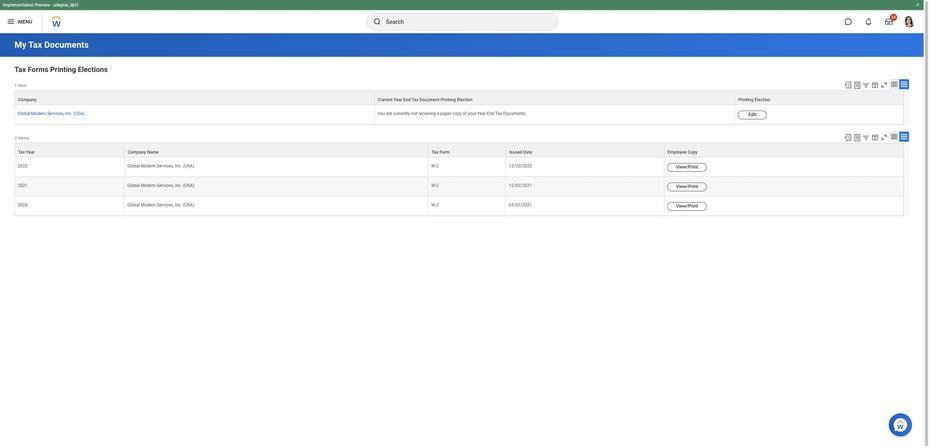 Task type: locate. For each thing, give the bounding box(es) containing it.
0 vertical spatial w-
[[431, 164, 436, 169]]

view/print row
[[14, 158, 904, 177], [14, 177, 904, 197], [14, 197, 904, 216]]

2 vertical spatial view/print button
[[668, 203, 707, 211]]

toolbar for printing election
[[841, 79, 910, 91]]

a
[[437, 111, 439, 116]]

year up "2022" element
[[26, 150, 35, 155]]

0 horizontal spatial printing
[[50, 65, 76, 74]]

item
[[18, 83, 27, 88]]

printing down documents
[[50, 65, 76, 74]]

company
[[18, 97, 37, 103], [128, 150, 146, 155]]

year right your
[[477, 111, 486, 116]]

election up edit
[[755, 97, 771, 103]]

tax
[[28, 40, 42, 50], [14, 65, 26, 74], [412, 97, 419, 103], [495, 111, 502, 116], [18, 150, 25, 155], [432, 150, 439, 155]]

fullscreen image
[[881, 81, 889, 89], [881, 134, 889, 142]]

current
[[378, 97, 393, 103]]

(usa)
[[74, 111, 85, 116], [183, 164, 194, 169], [183, 183, 194, 188], [183, 203, 194, 208]]

2 horizontal spatial printing
[[739, 97, 754, 103]]

2 export to worksheets image from the top
[[853, 134, 862, 142]]

row down edit row
[[14, 143, 904, 158]]

my tax documents
[[14, 40, 89, 50]]

1 w- from the top
[[431, 164, 436, 169]]

inbox large image
[[886, 18, 893, 25]]

table image
[[891, 81, 898, 88], [891, 133, 898, 141]]

0 vertical spatial w-2
[[431, 164, 439, 169]]

2 toolbar from the top
[[841, 132, 910, 143]]

adeptai_dpt1
[[54, 3, 79, 8]]

1 table image from the top
[[891, 81, 898, 88]]

3 items
[[14, 136, 29, 141]]

export to worksheets image left select to filter grid data icon
[[853, 81, 862, 90]]

1 view/print from the top
[[676, 165, 698, 170]]

toolbar inside tax forms printing elections group
[[841, 79, 910, 91]]

1 horizontal spatial end
[[487, 111, 494, 116]]

printing up paper
[[441, 97, 456, 103]]

2 vertical spatial year
[[26, 150, 35, 155]]

2 horizontal spatial year
[[477, 111, 486, 116]]

close environment banner image
[[916, 3, 920, 7]]

employee copy button
[[665, 144, 904, 157]]

election
[[457, 97, 473, 103], [755, 97, 771, 103]]

export to worksheets image for tax form
[[853, 134, 862, 142]]

1 horizontal spatial election
[[755, 97, 771, 103]]

current year end tax document printing election
[[378, 97, 473, 103]]

inc. for 03/01/2021
[[175, 203, 182, 208]]

1 vertical spatial toolbar
[[841, 132, 910, 143]]

12/20/2022
[[509, 164, 532, 169]]

end up currently
[[404, 97, 411, 103]]

inc.
[[65, 111, 72, 116], [175, 164, 182, 169], [175, 183, 182, 188], [175, 203, 182, 208]]

modern for 12/02/2021
[[141, 183, 156, 188]]

services, inside edit row
[[47, 111, 64, 116]]

3 w- from the top
[[431, 203, 436, 208]]

2 vertical spatial w-
[[431, 203, 436, 208]]

year inside tax year popup button
[[26, 150, 35, 155]]

33
[[892, 15, 896, 19]]

1 view/print button from the top
[[668, 163, 707, 172]]

1 vertical spatial row
[[14, 143, 904, 158]]

1 horizontal spatial year
[[394, 97, 402, 103]]

0 horizontal spatial company
[[18, 97, 37, 103]]

global modern services, inc. (usa)
[[18, 111, 85, 116], [127, 164, 194, 169], [127, 183, 194, 188], [127, 203, 194, 208]]

edit button
[[738, 111, 767, 120]]

name
[[147, 150, 159, 155]]

0 vertical spatial fullscreen image
[[881, 81, 889, 89]]

global
[[18, 111, 30, 116], [127, 164, 140, 169], [127, 183, 140, 188], [127, 203, 140, 208]]

copy
[[453, 111, 462, 116]]

printing election button
[[735, 91, 904, 105]]

2 view/print button from the top
[[668, 183, 707, 192]]

view/print button
[[668, 163, 707, 172], [668, 183, 707, 192], [668, 203, 707, 211]]

menu banner
[[0, 0, 924, 33]]

click to view/edit grid preferences image
[[871, 81, 879, 89]]

(usa) for 03/01/2021
[[183, 203, 194, 208]]

fullscreen image right click to view/edit grid preferences icon
[[881, 134, 889, 142]]

tax forms printing elections group
[[14, 64, 910, 125]]

2 vertical spatial w-2
[[431, 203, 439, 208]]

1 vertical spatial w-
[[431, 183, 436, 188]]

export to worksheets image
[[853, 81, 862, 90], [853, 134, 862, 142]]

0 vertical spatial 2
[[436, 164, 439, 169]]

w-2 for 12/02/2021
[[431, 183, 439, 188]]

2022
[[18, 164, 28, 169]]

election up of
[[457, 97, 473, 103]]

03/01/2021
[[509, 203, 532, 208]]

company down item
[[18, 97, 37, 103]]

w-
[[431, 164, 436, 169], [431, 183, 436, 188], [431, 203, 436, 208]]

0 horizontal spatial year
[[26, 150, 35, 155]]

receiving
[[419, 111, 436, 116]]

tax up not
[[412, 97, 419, 103]]

1 row from the top
[[14, 91, 904, 105]]

year
[[394, 97, 402, 103], [477, 111, 486, 116], [26, 150, 35, 155]]

global modern services, inc. (usa) inside edit row
[[18, 111, 85, 116]]

menu button
[[0, 10, 42, 33]]

global for 12/02/2021
[[127, 183, 140, 188]]

1 vertical spatial export to worksheets image
[[853, 134, 862, 142]]

printing up edit
[[739, 97, 754, 103]]

2 election from the left
[[755, 97, 771, 103]]

export to worksheets image left select to filter grid data image
[[853, 134, 862, 142]]

toolbar for tax form
[[841, 132, 910, 143]]

1 view/print row from the top
[[14, 158, 904, 177]]

view/print
[[676, 165, 698, 170], [676, 184, 698, 190], [676, 204, 698, 209]]

3 view/print from the top
[[676, 204, 698, 209]]

1 vertical spatial w-2
[[431, 183, 439, 188]]

2 w-2 from the top
[[431, 183, 439, 188]]

company name button
[[124, 144, 428, 157]]

0 vertical spatial toolbar
[[841, 79, 910, 91]]

1 vertical spatial view/print
[[676, 184, 698, 190]]

2 w- from the top
[[431, 183, 436, 188]]

paper
[[441, 111, 452, 116]]

0 vertical spatial company
[[18, 97, 37, 103]]

company inside tax forms printing elections group
[[18, 97, 37, 103]]

expand table image
[[901, 133, 908, 141]]

0 horizontal spatial end
[[404, 97, 411, 103]]

row up copy
[[14, 91, 904, 105]]

fullscreen image right click to view/edit grid preferences image
[[881, 81, 889, 89]]

tax forms printing elections button
[[14, 65, 108, 74]]

click to view/edit grid preferences image
[[871, 134, 879, 142]]

1 vertical spatial table image
[[891, 133, 898, 141]]

row containing company
[[14, 91, 904, 105]]

2 vertical spatial view/print
[[676, 204, 698, 209]]

view/print for 12/20/2022
[[676, 165, 698, 170]]

1 fullscreen image from the top
[[881, 81, 889, 89]]

0 vertical spatial year
[[394, 97, 402, 103]]

0 vertical spatial row
[[14, 91, 904, 105]]

year right current
[[394, 97, 402, 103]]

toolbar
[[841, 79, 910, 91], [841, 132, 910, 143]]

1 vertical spatial company
[[128, 150, 146, 155]]

current year end tax document printing election button
[[375, 91, 735, 105]]

2 row from the top
[[14, 143, 904, 158]]

0 vertical spatial export to worksheets image
[[853, 81, 862, 90]]

1 export to worksheets image from the top
[[853, 81, 862, 90]]

not
[[411, 111, 418, 116]]

end right your
[[487, 111, 494, 116]]

issued date button
[[506, 144, 664, 157]]

printing election
[[739, 97, 771, 103]]

1 item
[[14, 83, 27, 88]]

3 2 from the top
[[436, 203, 439, 208]]

company left name
[[128, 150, 146, 155]]

services, for 03/01/2021
[[157, 203, 174, 208]]

1 2 from the top
[[436, 164, 439, 169]]

0 vertical spatial table image
[[891, 81, 898, 88]]

1 w-2 from the top
[[431, 164, 439, 169]]

inc. for 12/02/2021
[[175, 183, 182, 188]]

global modern services, inc. (usa) link
[[18, 110, 85, 116]]

modern
[[31, 111, 46, 116], [141, 164, 156, 169], [141, 183, 156, 188], [141, 203, 156, 208]]

tax left documents. on the right of page
[[495, 111, 502, 116]]

row
[[14, 91, 904, 105], [14, 143, 904, 158]]

printing
[[50, 65, 76, 74], [441, 97, 456, 103], [739, 97, 754, 103]]

table image left expand table icon
[[891, 81, 898, 88]]

2 fullscreen image from the top
[[881, 134, 889, 142]]

export to excel image
[[844, 81, 852, 89]]

0 vertical spatial end
[[404, 97, 411, 103]]

table image inside tax forms printing elections group
[[891, 81, 898, 88]]

2 vertical spatial 2
[[436, 203, 439, 208]]

3 w-2 from the top
[[431, 203, 439, 208]]

employee copy
[[668, 150, 698, 155]]

0 vertical spatial view/print button
[[668, 163, 707, 172]]

0 horizontal spatial election
[[457, 97, 473, 103]]

1 vertical spatial year
[[477, 111, 486, 116]]

currently
[[393, 111, 410, 116]]

year inside the "current year end tax document printing election" popup button
[[394, 97, 402, 103]]

1 toolbar from the top
[[841, 79, 910, 91]]

date
[[523, 150, 532, 155]]

3
[[14, 136, 17, 141]]

2
[[436, 164, 439, 169], [436, 183, 439, 188], [436, 203, 439, 208]]

elections
[[78, 65, 108, 74]]

tax up 1 item
[[14, 65, 26, 74]]

search image
[[373, 17, 382, 26]]

table image for printing election
[[891, 81, 898, 88]]

1 vertical spatial view/print button
[[668, 183, 707, 192]]

2 table image from the top
[[891, 133, 898, 141]]

2 view/print from the top
[[676, 184, 698, 190]]

table image left expand table image
[[891, 133, 898, 141]]

2 for 03/01/2021
[[436, 203, 439, 208]]

w-2
[[431, 164, 439, 169], [431, 183, 439, 188], [431, 203, 439, 208]]

1 vertical spatial 2
[[436, 183, 439, 188]]

2 2 from the top
[[436, 183, 439, 188]]

Search Workday  search field
[[386, 14, 543, 30]]

view/print button for 12/20/2022
[[668, 163, 707, 172]]

3 view/print button from the top
[[668, 203, 707, 211]]

1 horizontal spatial company
[[128, 150, 146, 155]]

tax up "2022" element
[[18, 150, 25, 155]]

1 vertical spatial fullscreen image
[[881, 134, 889, 142]]

issued date
[[509, 150, 532, 155]]

tax year button
[[15, 144, 124, 157]]

services,
[[47, 111, 64, 116], [157, 164, 174, 169], [157, 183, 174, 188], [157, 203, 174, 208]]

row containing tax year
[[14, 143, 904, 158]]

year for tax year
[[26, 150, 35, 155]]

fullscreen image for printing election
[[881, 81, 889, 89]]

inc. for 12/20/2022
[[175, 164, 182, 169]]

w- for 12/02/2021
[[431, 183, 436, 188]]

global modern services, inc. (usa) for 12/02/2021
[[127, 183, 194, 188]]

2 for 12/20/2022
[[436, 164, 439, 169]]

row for 1 item
[[14, 91, 904, 105]]

w- for 03/01/2021
[[431, 203, 436, 208]]

0 vertical spatial view/print
[[676, 165, 698, 170]]

end
[[404, 97, 411, 103], [487, 111, 494, 116]]

1 vertical spatial end
[[487, 111, 494, 116]]

you are currently not receiving a paper copy of your year end tax documents.
[[378, 111, 527, 116]]



Task type: vqa. For each thing, say whether or not it's contained in the screenshot.
the Pay
no



Task type: describe. For each thing, give the bounding box(es) containing it.
tax right my
[[28, 40, 42, 50]]

global inside global modern services, inc. (usa) link
[[18, 111, 30, 116]]

end inside popup button
[[404, 97, 411, 103]]

2 view/print row from the top
[[14, 177, 904, 197]]

global for 12/20/2022
[[127, 164, 140, 169]]

export to excel image
[[844, 134, 852, 142]]

w- for 12/20/2022
[[431, 164, 436, 169]]

expand table image
[[901, 81, 908, 88]]

tax form button
[[429, 144, 506, 157]]

tax left form
[[432, 150, 439, 155]]

select to filter grid data image
[[862, 81, 870, 89]]

implementation
[[3, 3, 34, 8]]

2 for 12/02/2021
[[436, 183, 439, 188]]

of
[[463, 111, 467, 116]]

12/02/2021
[[509, 183, 532, 188]]

services, for 12/20/2022
[[157, 164, 174, 169]]

global for 03/01/2021
[[127, 203, 140, 208]]

global modern services, inc. (usa) for 03/01/2021
[[127, 203, 194, 208]]

notifications large image
[[865, 18, 873, 25]]

document
[[420, 97, 440, 103]]

preview
[[35, 3, 50, 8]]

copy
[[688, 150, 698, 155]]

your
[[468, 111, 476, 116]]

company button
[[15, 91, 375, 105]]

row for 3 items
[[14, 143, 904, 158]]

issued
[[509, 150, 522, 155]]

company for company
[[18, 97, 37, 103]]

edit row
[[14, 105, 904, 125]]

1
[[14, 83, 17, 88]]

implementation preview -   adeptai_dpt1
[[3, 3, 79, 8]]

(usa) for 12/20/2022
[[183, 164, 194, 169]]

2020 element
[[18, 202, 28, 208]]

modern for 12/20/2022
[[141, 164, 156, 169]]

items
[[18, 136, 29, 141]]

export to worksheets image for printing election
[[853, 81, 862, 90]]

are
[[386, 111, 392, 116]]

modern inside edit row
[[31, 111, 46, 116]]

2021 element
[[18, 182, 28, 188]]

33 button
[[881, 14, 898, 30]]

forms
[[28, 65, 48, 74]]

end inside edit row
[[487, 111, 494, 116]]

services, for 12/02/2021
[[157, 183, 174, 188]]

tax forms printing elections
[[14, 65, 108, 74]]

w-2 for 03/01/2021
[[431, 203, 439, 208]]

documents
[[44, 40, 89, 50]]

(usa) inside edit row
[[74, 111, 85, 116]]

tax form
[[432, 150, 450, 155]]

global modern services, inc. (usa) for 12/20/2022
[[127, 164, 194, 169]]

company for company name
[[128, 150, 146, 155]]

year for current year end tax document printing election
[[394, 97, 402, 103]]

2020
[[18, 203, 28, 208]]

fullscreen image for tax form
[[881, 134, 889, 142]]

view/print button for 03/01/2021
[[668, 203, 707, 211]]

-
[[51, 3, 53, 8]]

you
[[378, 111, 385, 116]]

edit
[[749, 112, 757, 117]]

year inside edit row
[[477, 111, 486, 116]]

1 election from the left
[[457, 97, 473, 103]]

(usa) for 12/02/2021
[[183, 183, 194, 188]]

form
[[440, 150, 450, 155]]

w-2 for 12/20/2022
[[431, 164, 439, 169]]

1 horizontal spatial printing
[[441, 97, 456, 103]]

company name
[[128, 150, 159, 155]]

documents.
[[503, 111, 527, 116]]

tax year
[[18, 150, 35, 155]]

table image for tax form
[[891, 133, 898, 141]]

3 view/print row from the top
[[14, 197, 904, 216]]

tax inside edit row
[[495, 111, 502, 116]]

justify image
[[7, 17, 15, 26]]

my tax documents main content
[[0, 33, 924, 223]]

menu
[[18, 19, 32, 24]]

my
[[14, 40, 26, 50]]

2021
[[18, 183, 28, 188]]

inc. inside edit row
[[65, 111, 72, 116]]

modern for 03/01/2021
[[141, 203, 156, 208]]

profile logan mcneil image
[[904, 16, 915, 29]]

view/print for 03/01/2021
[[676, 204, 698, 209]]

select to filter grid data image
[[862, 134, 870, 142]]

2022 element
[[18, 162, 28, 169]]

employee
[[668, 150, 687, 155]]



